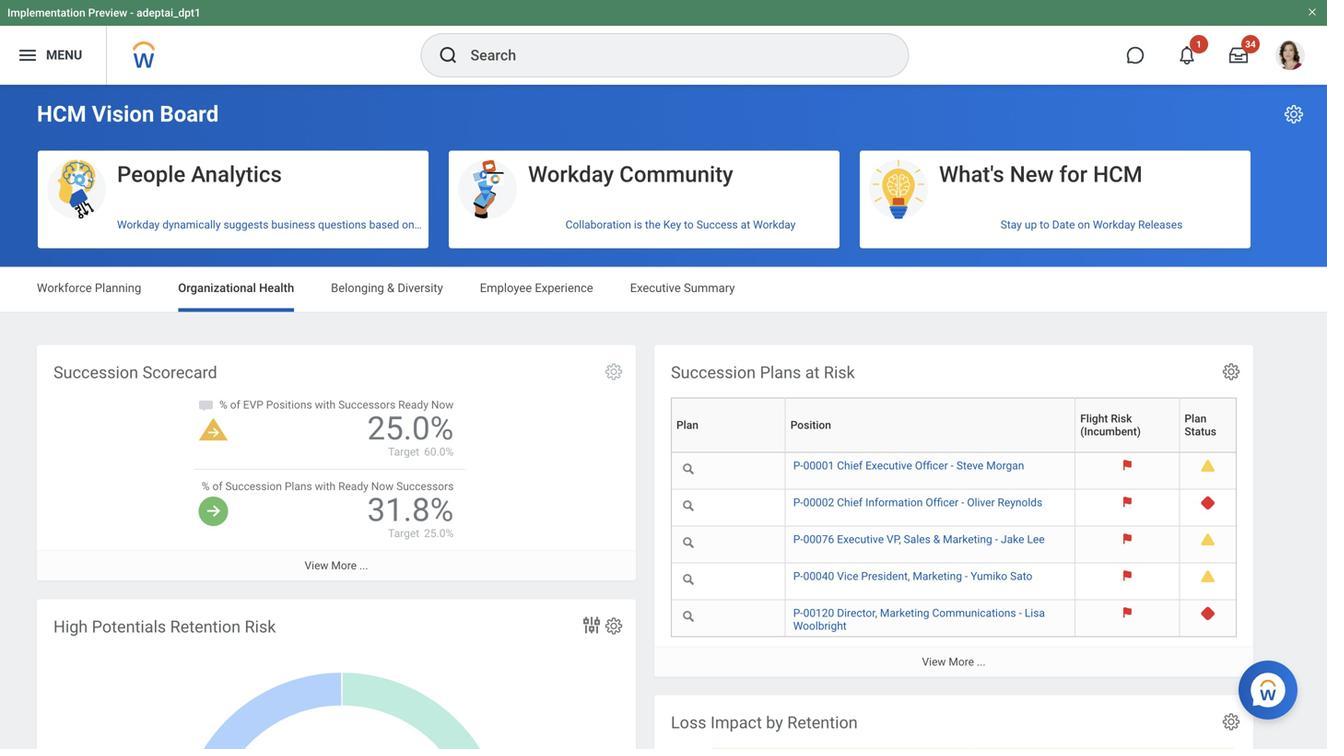 Task type: locate. For each thing, give the bounding box(es) containing it.
0 horizontal spatial &
[[387, 281, 395, 295]]

officer up p-00002 chief information officer - oliver reynolds link
[[915, 460, 948, 473]]

2 target from the top
[[388, 527, 420, 540]]

plan inside the "plan status"
[[1185, 413, 1207, 426]]

now up 60.0%
[[431, 399, 454, 412]]

on right date
[[1078, 218, 1090, 231]]

target inside 25.0% target 60.0%
[[388, 446, 420, 459]]

success
[[697, 218, 738, 231]]

view inside the succession plans at risk element
[[922, 656, 946, 669]]

executive left summary
[[630, 281, 681, 295]]

view inside succession scorecard 'element'
[[305, 560, 329, 572]]

1 horizontal spatial %
[[219, 399, 228, 412]]

0 vertical spatial view more ...
[[305, 560, 368, 572]]

2 vertical spatial risk
[[245, 618, 276, 637]]

succession plans at risk element
[[655, 345, 1254, 677]]

1 horizontal spatial successors
[[397, 480, 454, 493]]

more for succession plans at risk
[[949, 656, 974, 669]]

0 vertical spatial of
[[230, 399, 240, 412]]

1 vertical spatial ...
[[977, 656, 986, 669]]

0 vertical spatial marketing
[[943, 533, 993, 546]]

1 vertical spatial ready
[[338, 480, 369, 493]]

0 horizontal spatial to
[[684, 218, 694, 231]]

p- for 00076
[[793, 533, 803, 546]]

0 horizontal spatial now
[[371, 480, 394, 493]]

0 horizontal spatial at
[[741, 218, 751, 231]]

p-00076 executive vp, sales & marketing - jake lee
[[793, 533, 1045, 546]]

& left 'diversity'
[[387, 281, 395, 295]]

0 horizontal spatial successors
[[338, 399, 396, 412]]

chief
[[837, 460, 863, 473], [837, 497, 863, 509]]

1 horizontal spatial to
[[1040, 218, 1050, 231]]

1 horizontal spatial on
[[1078, 218, 1090, 231]]

- left oliver
[[962, 497, 965, 509]]

p-00120 director, marketing communications - lisa woolbright link
[[793, 603, 1045, 633]]

experience
[[535, 281, 593, 295]]

p-00120 director, marketing communications - lisa woolbright
[[793, 607, 1045, 633]]

&
[[387, 281, 395, 295], [934, 533, 940, 546]]

4 p- from the top
[[793, 570, 803, 583]]

0 vertical spatial target
[[388, 446, 420, 459]]

now down 25.0% target 60.0%
[[371, 480, 394, 493]]

of for evp
[[230, 399, 240, 412]]

5 p- from the top
[[793, 607, 803, 620]]

retention right potentials
[[170, 618, 241, 637]]

2 vertical spatial marketing
[[880, 607, 930, 620]]

director,
[[837, 607, 878, 620]]

1 horizontal spatial view
[[922, 656, 946, 669]]

2 with from the top
[[315, 480, 336, 493]]

information
[[866, 497, 923, 509]]

hcm down the menu
[[37, 101, 86, 127]]

1 p- from the top
[[793, 460, 803, 473]]

...
[[360, 560, 368, 572], [977, 656, 986, 669]]

view down p-00120 director, marketing communications - lisa woolbright
[[922, 656, 946, 669]]

p-00076 executive vp, sales & marketing - jake lee link
[[793, 530, 1045, 546]]

workforce planning
[[37, 281, 141, 295]]

1 vertical spatial view
[[922, 656, 946, 669]]

1 vertical spatial %
[[202, 480, 210, 493]]

2 on from the left
[[1078, 218, 1090, 231]]

1 horizontal spatial now
[[431, 399, 454, 412]]

to right key in the top of the page
[[684, 218, 694, 231]]

p- down 00001
[[793, 497, 803, 509]]

view more ... inside the succession plans at risk element
[[922, 656, 986, 669]]

0 vertical spatial more
[[331, 560, 357, 572]]

potentials
[[92, 618, 166, 637]]

main content
[[0, 85, 1327, 749]]

% of evp positions with successors ready now
[[219, 399, 454, 412]]

configure succession plans at risk image
[[1221, 362, 1242, 382]]

1 horizontal spatial &
[[934, 533, 940, 546]]

1 vertical spatial hcm
[[1093, 161, 1143, 188]]

p-00001 chief executive officer - steve morgan link
[[793, 456, 1025, 473]]

chief right 00002
[[837, 497, 863, 509]]

ready up 60.0%
[[398, 399, 429, 412]]

& right sales
[[934, 533, 940, 546]]

0 vertical spatial hcm
[[37, 101, 86, 127]]

view
[[305, 560, 329, 572], [922, 656, 946, 669]]

1 horizontal spatial ...
[[977, 656, 986, 669]]

officer inside p-00001 chief executive officer - steve morgan link
[[915, 460, 948, 473]]

key
[[664, 218, 681, 231]]

1 vertical spatial at
[[805, 363, 820, 383]]

0 horizontal spatial view more ...
[[305, 560, 368, 572]]

marketing inside p-00120 director, marketing communications - lisa woolbright
[[880, 607, 930, 620]]

25.0% target 60.0%
[[367, 410, 454, 459]]

0 horizontal spatial plans
[[285, 480, 312, 493]]

justify image
[[17, 44, 39, 66]]

with right positions
[[315, 399, 336, 412]]

marketing down p-00076 executive vp, sales & marketing - jake lee
[[913, 570, 962, 583]]

target for 31.8%
[[388, 527, 420, 540]]

succession
[[53, 363, 138, 383], [671, 363, 756, 383], [225, 480, 282, 493]]

ready down 25.0% target 60.0%
[[338, 480, 369, 493]]

2 p- from the top
[[793, 497, 803, 509]]

0 vertical spatial 25.0%
[[367, 410, 454, 448]]

p- up 00120 at the bottom right of the page
[[793, 570, 803, 583]]

p-00040 vice president, marketing - yumiko sato link
[[793, 567, 1033, 583]]

34 button
[[1219, 35, 1260, 76]]

plan status button
[[1185, 413, 1232, 438]]

view down "% of succession plans with ready now successors"
[[305, 560, 329, 572]]

chief right 00001
[[837, 460, 863, 473]]

Search Workday  search field
[[471, 35, 871, 76]]

1 vertical spatial more
[[949, 656, 974, 669]]

with down '% of evp positions with successors ready now'
[[315, 480, 336, 493]]

succession up plan button
[[671, 363, 756, 383]]

1 horizontal spatial of
[[230, 399, 240, 412]]

1 horizontal spatial plans
[[760, 363, 801, 383]]

0 horizontal spatial retention
[[170, 618, 241, 637]]

- left steve
[[951, 460, 954, 473]]

view more ... inside succession scorecard 'element'
[[305, 560, 368, 572]]

marketing down p-00040 vice president, marketing - yumiko sato
[[880, 607, 930, 620]]

workday right success
[[753, 218, 796, 231]]

search image
[[437, 44, 460, 66]]

0 horizontal spatial view more ... link
[[37, 550, 636, 581]]

workday community
[[528, 161, 734, 188]]

succession for succession scorecard
[[53, 363, 138, 383]]

with for ready
[[315, 480, 336, 493]]

1 vertical spatial with
[[315, 480, 336, 493]]

implementation
[[7, 6, 85, 19]]

marketing
[[943, 533, 993, 546], [913, 570, 962, 583], [880, 607, 930, 620]]

reynolds
[[998, 497, 1043, 509]]

1 vertical spatial view more ... link
[[655, 647, 1254, 677]]

1 horizontal spatial more
[[949, 656, 974, 669]]

2 chief from the top
[[837, 497, 863, 509]]

now
[[431, 399, 454, 412], [371, 480, 394, 493]]

1 horizontal spatial retention
[[788, 714, 858, 733]]

0 horizontal spatial view
[[305, 560, 329, 572]]

risk for high potentials retention risk
[[245, 618, 276, 637]]

your
[[417, 218, 439, 231]]

34
[[1246, 39, 1256, 50]]

1 horizontal spatial view more ... link
[[655, 647, 1254, 677]]

hcm right for
[[1093, 161, 1143, 188]]

target left 60.0%
[[388, 446, 420, 459]]

profile logan mcneil image
[[1276, 41, 1305, 74]]

1 vertical spatial &
[[934, 533, 940, 546]]

retention right by
[[788, 714, 858, 733]]

1 horizontal spatial view more ...
[[922, 656, 986, 669]]

successors down 60.0%
[[397, 480, 454, 493]]

p- inside p-00120 director, marketing communications - lisa woolbright
[[793, 607, 803, 620]]

0 vertical spatial view more ... link
[[37, 550, 636, 581]]

plan status
[[1185, 413, 1217, 438]]

% of succession plans with ready now successors
[[202, 480, 454, 493]]

target down "% of succession plans with ready now successors"
[[388, 527, 420, 540]]

1 with from the top
[[315, 399, 336, 412]]

view for succession scorecard
[[305, 560, 329, 572]]

close environment banner image
[[1307, 6, 1318, 18]]

%
[[219, 399, 228, 412], [202, 480, 210, 493]]

0 vertical spatial executive
[[630, 281, 681, 295]]

succession up neutral good image
[[225, 480, 282, 493]]

1 vertical spatial 25.0%
[[424, 527, 454, 540]]

... down communications at the right bottom of page
[[977, 656, 986, 669]]

0 horizontal spatial ready
[[338, 480, 369, 493]]

& inside the succession plans at risk element
[[934, 533, 940, 546]]

- left jake
[[995, 533, 998, 546]]

successors
[[338, 399, 396, 412], [397, 480, 454, 493]]

succession scorecard element
[[37, 345, 636, 581]]

1 vertical spatial successors
[[397, 480, 454, 493]]

menu banner
[[0, 0, 1327, 85]]

stay up to date on workday releases link
[[860, 211, 1251, 239]]

collaboration
[[566, 218, 631, 231]]

0 horizontal spatial risk
[[245, 618, 276, 637]]

plans up position
[[760, 363, 801, 383]]

... inside succession scorecard 'element'
[[360, 560, 368, 572]]

more inside the succession plans at risk element
[[949, 656, 974, 669]]

0 vertical spatial officer
[[915, 460, 948, 473]]

- right the preview
[[130, 6, 134, 19]]

1 horizontal spatial hcm
[[1093, 161, 1143, 188]]

0 vertical spatial with
[[315, 399, 336, 412]]

- left yumiko in the right bottom of the page
[[965, 570, 968, 583]]

tab list containing workforce planning
[[18, 268, 1309, 312]]

chief for 00001
[[837, 460, 863, 473]]

loss impact by retention element
[[655, 696, 1254, 749]]

00120
[[803, 607, 835, 620]]

... inside the succession plans at risk element
[[977, 656, 986, 669]]

p- down 00040
[[793, 607, 803, 620]]

more inside succession scorecard 'element'
[[331, 560, 357, 572]]

view more ... down communications at the right bottom of page
[[922, 656, 986, 669]]

- left the lisa
[[1019, 607, 1022, 620]]

0 horizontal spatial of
[[212, 480, 223, 493]]

executive left vp,
[[837, 533, 884, 546]]

0 vertical spatial %
[[219, 399, 228, 412]]

employee
[[480, 281, 532, 295]]

1 vertical spatial of
[[212, 480, 223, 493]]

preview
[[88, 6, 127, 19]]

0 horizontal spatial succession
[[53, 363, 138, 383]]

0 vertical spatial ready
[[398, 399, 429, 412]]

0 horizontal spatial on
[[402, 218, 414, 231]]

% up neutral good image
[[202, 480, 210, 493]]

belonging
[[331, 281, 384, 295]]

1 vertical spatial target
[[388, 527, 420, 540]]

more for succession scorecard
[[331, 560, 357, 572]]

executive
[[630, 281, 681, 295], [866, 460, 913, 473], [837, 533, 884, 546]]

risk
[[824, 363, 855, 383], [1111, 413, 1132, 426], [245, 618, 276, 637]]

view for succession plans at risk
[[922, 656, 946, 669]]

1 horizontal spatial risk
[[824, 363, 855, 383]]

- inside menu banner
[[130, 6, 134, 19]]

more down communications at the right bottom of page
[[949, 656, 974, 669]]

with
[[315, 399, 336, 412], [315, 480, 336, 493]]

0 horizontal spatial %
[[202, 480, 210, 493]]

0 horizontal spatial more
[[331, 560, 357, 572]]

at up position
[[805, 363, 820, 383]]

p- for 00001
[[793, 460, 803, 473]]

00001
[[803, 460, 835, 473]]

analytics
[[191, 161, 282, 188]]

of up neutral good image
[[212, 480, 223, 493]]

successors right positions
[[338, 399, 396, 412]]

collaboration is the key to success at workday link
[[449, 211, 840, 239]]

to
[[684, 218, 694, 231], [1040, 218, 1050, 231]]

workday down people
[[117, 218, 160, 231]]

view more ... link down "% of succession plans with ready now successors"
[[37, 550, 636, 581]]

of left evp
[[230, 399, 240, 412]]

1 to from the left
[[684, 218, 694, 231]]

target
[[388, 446, 420, 459], [388, 527, 420, 540]]

configure this page image
[[1283, 103, 1305, 125]]

the
[[645, 218, 661, 231]]

% up neutral warning image
[[219, 399, 228, 412]]

status
[[1185, 426, 1217, 438]]

based
[[369, 218, 399, 231]]

officer left oliver
[[926, 497, 959, 509]]

... down 31.8% target 25.0% on the bottom of page
[[360, 560, 368, 572]]

view more ... down "% of succession plans with ready now successors"
[[305, 560, 368, 572]]

sato
[[1010, 570, 1033, 583]]

officer for executive
[[915, 460, 948, 473]]

at right success
[[741, 218, 751, 231]]

plan for plan
[[677, 419, 699, 432]]

tab list
[[18, 268, 1309, 312]]

1 horizontal spatial plan
[[1185, 413, 1207, 426]]

1 vertical spatial marketing
[[913, 570, 962, 583]]

notifications large image
[[1178, 46, 1197, 65]]

0 vertical spatial view
[[305, 560, 329, 572]]

p- up 00002
[[793, 460, 803, 473]]

1 vertical spatial view more ...
[[922, 656, 986, 669]]

plans down positions
[[285, 480, 312, 493]]

0 horizontal spatial plan
[[677, 419, 699, 432]]

00002
[[803, 497, 835, 509]]

2 horizontal spatial succession
[[671, 363, 756, 383]]

1 horizontal spatial ready
[[398, 399, 429, 412]]

by
[[766, 714, 783, 733]]

p-00002 chief information officer - oliver reynolds
[[793, 497, 1043, 509]]

- for p-00120 director, marketing communications - lisa woolbright
[[1019, 607, 1022, 620]]

1 vertical spatial officer
[[926, 497, 959, 509]]

on
[[402, 218, 414, 231], [1078, 218, 1090, 231]]

1 target from the top
[[388, 446, 420, 459]]

- for p-00001 chief executive officer - steve morgan
[[951, 460, 954, 473]]

1 vertical spatial risk
[[1111, 413, 1132, 426]]

date
[[1053, 218, 1075, 231]]

executive up information
[[866, 460, 913, 473]]

belonging & diversity
[[331, 281, 443, 295]]

p- down 00002
[[793, 533, 803, 546]]

3 p- from the top
[[793, 533, 803, 546]]

hcm inside button
[[1093, 161, 1143, 188]]

view more ... for succession scorecard
[[305, 560, 368, 572]]

to right up
[[1040, 218, 1050, 231]]

1 vertical spatial chief
[[837, 497, 863, 509]]

what's new for hcm button
[[860, 151, 1251, 220]]

0 vertical spatial ...
[[360, 560, 368, 572]]

0 horizontal spatial ...
[[360, 560, 368, 572]]

0 vertical spatial plans
[[760, 363, 801, 383]]

1 vertical spatial plans
[[285, 480, 312, 493]]

marketing down oliver
[[943, 533, 993, 546]]

2 to from the left
[[1040, 218, 1050, 231]]

on left your
[[402, 218, 414, 231]]

more down "% of succession plans with ready now successors"
[[331, 560, 357, 572]]

succession left scorecard
[[53, 363, 138, 383]]

25.0% down 60.0%
[[424, 527, 454, 540]]

officer inside p-00002 chief information officer - oliver reynolds link
[[926, 497, 959, 509]]

p-
[[793, 460, 803, 473], [793, 497, 803, 509], [793, 533, 803, 546], [793, 570, 803, 583], [793, 607, 803, 620]]

25.0%
[[367, 410, 454, 448], [424, 527, 454, 540]]

0 vertical spatial retention
[[170, 618, 241, 637]]

workday
[[528, 161, 614, 188], [117, 218, 160, 231], [753, 218, 796, 231], [1093, 218, 1136, 231]]

0 vertical spatial risk
[[824, 363, 855, 383]]

employee experience
[[480, 281, 593, 295]]

collaboration is the key to success at workday
[[566, 218, 796, 231]]

1 chief from the top
[[837, 460, 863, 473]]

0 horizontal spatial hcm
[[37, 101, 86, 127]]

view more ... link for succession plans at risk
[[655, 647, 1254, 677]]

2 horizontal spatial risk
[[1111, 413, 1132, 426]]

workday up the collaboration
[[528, 161, 614, 188]]

1 button
[[1167, 35, 1209, 76]]

target inside 31.8% target 25.0%
[[388, 527, 420, 540]]

hcm
[[37, 101, 86, 127], [1093, 161, 1143, 188]]

- inside p-00120 director, marketing communications - lisa woolbright
[[1019, 607, 1022, 620]]

neutral warning image
[[199, 419, 228, 441]]

25.0% up 31.8%
[[367, 410, 454, 448]]

1 vertical spatial now
[[371, 480, 394, 493]]

0 vertical spatial at
[[741, 218, 751, 231]]

flight risk (incumbent)
[[1081, 413, 1141, 438]]

up
[[1025, 218, 1037, 231]]

ready
[[398, 399, 429, 412], [338, 480, 369, 493]]

0 vertical spatial chief
[[837, 460, 863, 473]]

view more ... for succession plans at risk
[[922, 656, 986, 669]]

-
[[130, 6, 134, 19], [951, 460, 954, 473], [962, 497, 965, 509], [995, 533, 998, 546], [965, 570, 968, 583], [1019, 607, 1022, 620]]

vice
[[837, 570, 859, 583]]

high potentials retention risk element
[[37, 600, 636, 749]]

hcm vision board
[[37, 101, 219, 127]]

view more ... link down communications at the right bottom of page
[[655, 647, 1254, 677]]



Task type: describe. For each thing, give the bounding box(es) containing it.
view more ... link for succession scorecard
[[37, 550, 636, 581]]

workday dynamically suggests business questions based on your tenant
[[117, 218, 473, 231]]

risk inside flight risk (incumbent)
[[1111, 413, 1132, 426]]

position
[[791, 419, 831, 432]]

tab list inside main content
[[18, 268, 1309, 312]]

p- for 00120
[[793, 607, 803, 620]]

0 vertical spatial successors
[[338, 399, 396, 412]]

scorecard
[[142, 363, 217, 383]]

woolbright
[[793, 620, 847, 633]]

adeptai_dpt1
[[137, 6, 201, 19]]

organizational health
[[178, 281, 294, 295]]

workday left the "releases"
[[1093, 218, 1136, 231]]

- for p-00040 vice president, marketing - yumiko sato
[[965, 570, 968, 583]]

(incumbent)
[[1081, 426, 1141, 438]]

diversity
[[398, 281, 443, 295]]

plans inside succession scorecard 'element'
[[285, 480, 312, 493]]

morgan
[[987, 460, 1025, 473]]

... for succession plans at risk
[[977, 656, 986, 669]]

31.8% target 25.0%
[[367, 491, 454, 540]]

lee
[[1027, 533, 1045, 546]]

releases
[[1139, 218, 1183, 231]]

inbox large image
[[1230, 46, 1248, 65]]

impact
[[711, 714, 762, 733]]

configure high potentials retention risk image
[[604, 616, 624, 637]]

new
[[1010, 161, 1054, 188]]

people
[[117, 161, 186, 188]]

configure loss impact by retention image
[[1221, 712, 1242, 732]]

chief for 00002
[[837, 497, 863, 509]]

60.0%
[[424, 446, 454, 459]]

vp,
[[887, 533, 901, 546]]

p- for 00040
[[793, 570, 803, 583]]

0 vertical spatial &
[[387, 281, 395, 295]]

% for % of evp positions with successors ready now
[[219, 399, 228, 412]]

- for p-00002 chief information officer - oliver reynolds
[[962, 497, 965, 509]]

loss impact by retention
[[671, 714, 858, 733]]

sales
[[904, 533, 931, 546]]

jake
[[1001, 533, 1025, 546]]

position button
[[791, 398, 1082, 452]]

1
[[1197, 39, 1202, 50]]

health
[[259, 281, 294, 295]]

p-00040 vice president, marketing - yumiko sato
[[793, 570, 1033, 583]]

1 horizontal spatial at
[[805, 363, 820, 383]]

communications
[[932, 607, 1016, 620]]

neutral good image
[[199, 497, 228, 526]]

with for successors
[[315, 399, 336, 412]]

workday dynamically suggests business questions based on your tenant link
[[38, 211, 473, 239]]

2 vertical spatial executive
[[837, 533, 884, 546]]

executive summary
[[630, 281, 735, 295]]

planning
[[95, 281, 141, 295]]

25.0% inside 31.8% target 25.0%
[[424, 527, 454, 540]]

configure succession scorecard image
[[604, 362, 624, 382]]

stay up to date on workday releases
[[1001, 218, 1183, 231]]

succession scorecard
[[53, 363, 217, 383]]

31.8%
[[367, 491, 454, 529]]

stay
[[1001, 218, 1022, 231]]

what's
[[939, 161, 1005, 188]]

executive inside tab list
[[630, 281, 681, 295]]

is
[[634, 218, 643, 231]]

1 vertical spatial executive
[[866, 460, 913, 473]]

summary
[[684, 281, 735, 295]]

plan for plan status
[[1185, 413, 1207, 426]]

positions
[[266, 399, 312, 412]]

dynamically
[[162, 218, 221, 231]]

oliver
[[967, 497, 995, 509]]

evp
[[243, 399, 263, 412]]

target for 25.0%
[[388, 446, 420, 459]]

0 vertical spatial now
[[431, 399, 454, 412]]

of for succession
[[212, 480, 223, 493]]

implementation preview -   adeptai_dpt1
[[7, 6, 201, 19]]

workforce
[[37, 281, 92, 295]]

risk for succession plans at risk
[[824, 363, 855, 383]]

workday inside button
[[528, 161, 614, 188]]

1 vertical spatial retention
[[788, 714, 858, 733]]

p- for 00002
[[793, 497, 803, 509]]

steve
[[957, 460, 984, 473]]

succession for succession plans at risk
[[671, 363, 756, 383]]

organizational
[[178, 281, 256, 295]]

loss
[[671, 714, 707, 733]]

suggests
[[224, 218, 269, 231]]

vision
[[92, 101, 154, 127]]

yumiko
[[971, 570, 1008, 583]]

menu button
[[0, 26, 106, 85]]

workday community button
[[449, 151, 840, 220]]

1 on from the left
[[402, 218, 414, 231]]

... for succession scorecard
[[360, 560, 368, 572]]

% for % of succession plans with ready now successors
[[202, 480, 210, 493]]

plan button
[[677, 398, 793, 452]]

00040
[[803, 570, 835, 583]]

board
[[160, 101, 219, 127]]

president,
[[861, 570, 910, 583]]

flight
[[1081, 413, 1108, 426]]

main content containing 25.0%
[[0, 85, 1327, 749]]

p-00001 chief executive officer - steve morgan
[[793, 460, 1025, 473]]

1 horizontal spatial succession
[[225, 480, 282, 493]]

tenant
[[441, 218, 473, 231]]

officer for information
[[926, 497, 959, 509]]

configure and view chart data image
[[581, 614, 603, 637]]

menu
[[46, 48, 82, 63]]

p-00002 chief information officer - oliver reynolds link
[[793, 493, 1043, 509]]

high
[[53, 618, 88, 637]]

questions
[[318, 218, 367, 231]]

community
[[620, 161, 734, 188]]

00076
[[803, 533, 835, 546]]

lisa
[[1025, 607, 1045, 620]]

people analytics button
[[38, 151, 429, 220]]

business
[[271, 218, 315, 231]]

what's new for hcm
[[939, 161, 1143, 188]]



Task type: vqa. For each thing, say whether or not it's contained in the screenshot.
Refer
no



